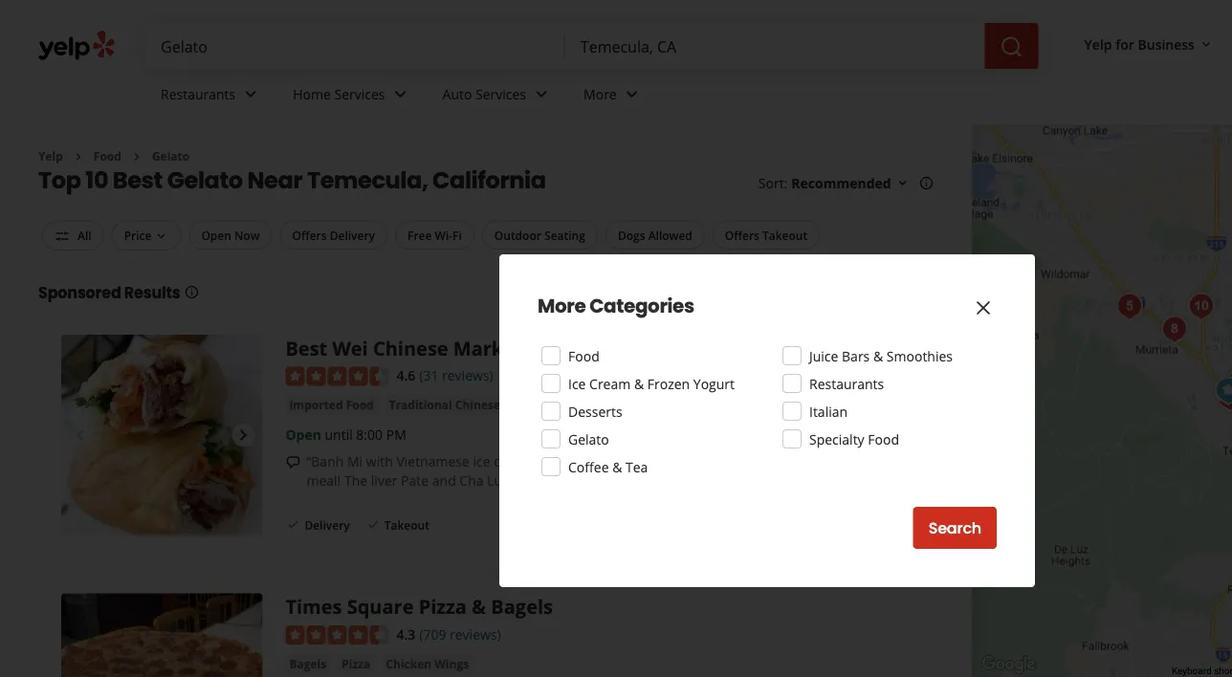 Task type: describe. For each thing, give the bounding box(es) containing it.
times
[[286, 594, 342, 620]]

more for more
[[584, 85, 617, 103]]

more categories dialog
[[0, 0, 1233, 678]]

1 horizontal spatial best wei chinese market image
[[1209, 372, 1233, 410]]

cha
[[460, 472, 484, 490]]

vietnamese
[[397, 453, 470, 471]]

free wi-fi
[[408, 227, 462, 243]]

pizza button
[[338, 655, 375, 674]]

specialty food inside button
[[571, 397, 653, 413]]

(709 reviews)
[[419, 625, 501, 644]]

0 horizontal spatial best wei chinese market image
[[61, 335, 263, 536]]

4.3 star rating image
[[286, 626, 389, 645]]

mariposa homemade ice cream image
[[1225, 374, 1233, 412]]

specialty food link
[[567, 396, 657, 415]]

food link
[[94, 148, 121, 164]]

close image
[[972, 297, 995, 320]]

lua
[[487, 472, 510, 490]]

24 chevron down v2 image for restaurants
[[239, 83, 262, 106]]

offers delivery
[[292, 227, 375, 243]]

coffee & tea
[[568, 458, 648, 476]]

16 chevron right v2 image
[[129, 149, 144, 164]]

roll)
[[626, 472, 651, 490]]

food inside button
[[346, 397, 374, 413]]

imported
[[289, 397, 343, 413]]

ice
[[568, 375, 586, 393]]

16 checkmark v2 image for delivery
[[286, 517, 301, 533]]

chicken
[[386, 656, 432, 672]]

top
[[38, 164, 81, 196]]

pork
[[594, 472, 623, 490]]

california
[[433, 164, 546, 196]]

healthy
[[835, 453, 881, 471]]

coffee
[[494, 453, 533, 471]]

ice
[[473, 453, 490, 471]]

map region
[[868, 65, 1233, 678]]

(709 reviews) link
[[419, 623, 501, 644]]

for
[[1116, 35, 1135, 53]]

google image
[[978, 653, 1041, 678]]

"banh mi with vietnamese ice coffee or boba milk tea makes a perfect delicious and healthy meal! the liver pate and cha lua (vietnamese pork roll) are house made from the best…"
[[307, 453, 881, 490]]

takeout inside offers takeout button
[[763, 227, 808, 243]]

the
[[793, 472, 814, 490]]

sponsored
[[38, 282, 121, 303]]

food up healthy
[[868, 430, 900, 448]]

shor
[[1214, 666, 1233, 677]]

pizza inside button
[[342, 656, 371, 672]]

next image
[[232, 424, 255, 447]]

& up (709 reviews) link
[[472, 594, 486, 620]]

previous image
[[69, 424, 92, 447]]

yelp for yelp 'link'
[[38, 148, 63, 164]]

auto
[[443, 85, 472, 103]]

best wei chinese market
[[286, 335, 523, 361]]

4.3 link
[[397, 623, 416, 644]]

a
[[690, 453, 698, 471]]

times square pizza & bagels
[[286, 594, 553, 620]]

medicine
[[503, 397, 556, 413]]

near
[[247, 164, 303, 196]]

16 chevron down v2 image
[[1199, 37, 1214, 52]]

best…"
[[817, 472, 859, 490]]

allowed
[[648, 227, 693, 243]]

unique pastry factory image
[[1211, 378, 1233, 417]]

open for open until 8:00 pm
[[286, 426, 321, 444]]

& right cream
[[634, 375, 644, 393]]

pizza link
[[338, 655, 375, 674]]

16 chevron right v2 image
[[71, 149, 86, 164]]

bagels link
[[286, 655, 330, 674]]

best wei chinese market link
[[286, 335, 523, 361]]

4.6
[[397, 366, 416, 385]]

tea
[[626, 458, 648, 476]]

pate
[[401, 472, 429, 490]]

or
[[536, 453, 550, 471]]

keyboard shor button
[[1172, 665, 1233, 678]]

yelp for yelp for business
[[1085, 35, 1112, 53]]

delivery inside button
[[330, 227, 375, 243]]

offers for offers delivery
[[292, 227, 327, 243]]

imported food button
[[286, 396, 378, 415]]

16 checkmark v2 image for takeout
[[365, 517, 381, 533]]

market
[[453, 335, 523, 361]]

1 vertical spatial delivery
[[305, 517, 350, 533]]

& right bars
[[874, 347, 883, 365]]

24 chevron down v2 image
[[389, 83, 412, 106]]

tea
[[623, 453, 642, 471]]

sort:
[[759, 174, 788, 192]]

dogs allowed
[[618, 227, 693, 243]]

pm
[[386, 426, 407, 444]]

home services
[[293, 85, 385, 103]]

more for more categories
[[538, 293, 586, 320]]

24 chevron down v2 image for auto services
[[530, 83, 553, 106]]

0 vertical spatial best
[[113, 164, 163, 196]]

chicken wings link
[[382, 655, 473, 674]]

1 horizontal spatial best
[[286, 335, 328, 361]]

chinese inside button
[[455, 397, 500, 413]]

services for home services
[[334, 85, 385, 103]]

specialty food button
[[567, 396, 657, 415]]

cream
[[590, 375, 631, 393]]

from
[[759, 472, 790, 490]]

juice bars & smoothies
[[810, 347, 953, 365]]

food left 16 chevron right v2 image
[[94, 148, 121, 164]]

milk
[[593, 453, 619, 471]]

the
[[344, 472, 368, 490]]

restaurants link
[[145, 69, 278, 124]]

"banh
[[307, 453, 344, 471]]

outdoor seating button
[[482, 220, 598, 250]]

now
[[234, 227, 260, 243]]

top 10 best gelato near temecula, california
[[38, 164, 546, 196]]

keyboard
[[1172, 666, 1212, 677]]

coffee
[[568, 458, 609, 476]]

perfect
[[701, 453, 745, 471]]

home
[[293, 85, 331, 103]]

wei
[[333, 335, 368, 361]]

(31 reviews) link
[[419, 364, 494, 385]]

yelp for business button
[[1077, 27, 1222, 61]]

with
[[366, 453, 393, 471]]

bagels button
[[286, 655, 330, 674]]

(31 reviews)
[[419, 366, 494, 385]]

0 horizontal spatial takeout
[[384, 517, 430, 533]]

seating
[[545, 227, 586, 243]]

food up ice
[[568, 347, 600, 365]]



Task type: vqa. For each thing, say whether or not it's contained in the screenshot.
16 chevron right v2 image to the right
yes



Task type: locate. For each thing, give the bounding box(es) containing it.
chinese
[[373, 335, 448, 361], [455, 397, 500, 413]]

food up 8:00 on the bottom of the page
[[346, 397, 374, 413]]

chinese up the "4.6" link
[[373, 335, 448, 361]]

0 horizontal spatial 16 checkmark v2 image
[[286, 517, 301, 533]]

restaurants
[[161, 85, 236, 103], [810, 375, 884, 393]]

smoothies
[[887, 347, 953, 365]]

all
[[78, 227, 92, 243]]

2 24 chevron down v2 image from the left
[[530, 83, 553, 106]]

reviews) up traditional chinese medicine in the left bottom of the page
[[442, 366, 494, 385]]

specialty down italian
[[810, 430, 865, 448]]

until
[[325, 426, 353, 444]]

and
[[807, 453, 831, 471], [432, 472, 456, 490]]

16 speech v2 image
[[286, 455, 301, 470]]

open now
[[201, 227, 260, 243]]

specialty food down cream
[[571, 397, 653, 413]]

rita's italian ice & frozen custard image
[[1111, 288, 1149, 326]]

filters group
[[38, 220, 824, 251]]

open left 'now'
[[201, 227, 231, 243]]

offers
[[292, 227, 327, 243], [725, 227, 760, 243]]

reviews) for &
[[450, 625, 501, 644]]

1 vertical spatial takeout
[[384, 517, 430, 533]]

0 horizontal spatial restaurants
[[161, 85, 236, 103]]

0 horizontal spatial offers
[[292, 227, 327, 243]]

free wi-fi button
[[395, 220, 474, 250]]

specialty inside button
[[571, 397, 623, 413]]

yelp for business
[[1085, 35, 1195, 53]]

1 horizontal spatial takeout
[[763, 227, 808, 243]]

gelato up open now
[[167, 164, 243, 196]]

chinese down (31 reviews)
[[455, 397, 500, 413]]

1 horizontal spatial specialty
[[810, 430, 865, 448]]

more inside dialog
[[538, 293, 586, 320]]

0 vertical spatial restaurants
[[161, 85, 236, 103]]

more categories
[[538, 293, 694, 320]]

4.3
[[397, 625, 416, 644]]

open inside button
[[201, 227, 231, 243]]

keyboard shor
[[1172, 666, 1233, 677]]

offers delivery button
[[280, 220, 388, 250]]

24 chevron down v2 image inside 'auto services' link
[[530, 83, 553, 106]]

search image
[[1001, 35, 1024, 58]]

bars
[[842, 347, 870, 365]]

services for auto services
[[476, 85, 526, 103]]

restaurants down bars
[[810, 375, 884, 393]]

meal!
[[307, 472, 341, 490]]

delivery down meal!
[[305, 517, 350, 533]]

reviews) up wings
[[450, 625, 501, 644]]

bottega italia image
[[1226, 413, 1233, 451]]

gelato up coffee
[[568, 430, 609, 448]]

best up 4.6 star rating image
[[286, 335, 328, 361]]

business categories element
[[145, 69, 1233, 124]]

1 horizontal spatial specialty food
[[810, 430, 900, 448]]

specialty food up healthy
[[810, 430, 900, 448]]

restaurants up gelato link
[[161, 85, 236, 103]]

1 horizontal spatial yelp
[[1085, 35, 1112, 53]]

0 vertical spatial specialty
[[571, 397, 623, 413]]

auto services
[[443, 85, 526, 103]]

specialty down cream
[[571, 397, 623, 413]]

1 vertical spatial best
[[286, 335, 328, 361]]

1 vertical spatial pizza
[[342, 656, 371, 672]]

wi-
[[435, 227, 453, 243]]

None search field
[[145, 23, 1043, 69]]

1 horizontal spatial restaurants
[[810, 375, 884, 393]]

specialty food inside more categories dialog
[[810, 430, 900, 448]]

gelato right 16 chevron right v2 image
[[152, 148, 190, 164]]

home services link
[[278, 69, 427, 124]]

0 horizontal spatial bagels
[[289, 656, 327, 672]]

0 horizontal spatial 24 chevron down v2 image
[[239, 83, 262, 106]]

16 info v2 image
[[919, 176, 935, 191], [184, 284, 200, 300]]

0 vertical spatial more
[[584, 85, 617, 103]]

0 horizontal spatial pizza
[[342, 656, 371, 672]]

16 checkmark v2 image down the 16 speech v2 image
[[286, 517, 301, 533]]

offers takeout
[[725, 227, 808, 243]]

16 filter v2 image
[[55, 229, 70, 244]]

outdoor seating
[[495, 227, 586, 243]]

0 horizontal spatial chinese
[[373, 335, 448, 361]]

search
[[929, 518, 982, 539]]

open up the 16 speech v2 image
[[286, 426, 321, 444]]

24 chevron down v2 image inside more link
[[621, 83, 644, 106]]

1 16 checkmark v2 image from the left
[[286, 517, 301, 533]]

10
[[85, 164, 108, 196]]

bagels up (709 reviews) link
[[491, 594, 553, 620]]

outdoor
[[495, 227, 542, 243]]

1 horizontal spatial offers
[[725, 227, 760, 243]]

0 horizontal spatial and
[[432, 472, 456, 490]]

0 vertical spatial delivery
[[330, 227, 375, 243]]

1 horizontal spatial chinese
[[455, 397, 500, 413]]

mi
[[347, 453, 363, 471]]

slideshow element
[[61, 335, 263, 536]]

4.6 star rating image
[[286, 367, 389, 386]]

0 vertical spatial and
[[807, 453, 831, 471]]

1 horizontal spatial 24 chevron down v2 image
[[530, 83, 553, 106]]

2 services from the left
[[476, 85, 526, 103]]

makes
[[646, 453, 687, 471]]

1 vertical spatial specialty food
[[810, 430, 900, 448]]

imported food link
[[286, 396, 378, 415]]

traditional
[[389, 397, 452, 413]]

1 vertical spatial yelp
[[38, 148, 63, 164]]

0 vertical spatial yelp
[[1085, 35, 1112, 53]]

1 vertical spatial specialty
[[810, 430, 865, 448]]

business
[[1138, 35, 1195, 53]]

2 offers from the left
[[725, 227, 760, 243]]

3 24 chevron down v2 image from the left
[[621, 83, 644, 106]]

1 vertical spatial 16 info v2 image
[[184, 284, 200, 300]]

1 vertical spatial restaurants
[[810, 375, 884, 393]]

0 vertical spatial specialty food
[[571, 397, 653, 413]]

ice cream & frozen yogurt
[[568, 375, 735, 393]]

best right 10
[[113, 164, 163, 196]]

16 checkmark v2 image down liver
[[365, 517, 381, 533]]

0 vertical spatial chinese
[[373, 335, 448, 361]]

wings
[[435, 656, 469, 672]]

1 horizontal spatial bagels
[[491, 594, 553, 620]]

2 16 checkmark v2 image from the left
[[365, 517, 381, 533]]

24 chevron down v2 image for more
[[621, 83, 644, 106]]

times square pizza & bagels link
[[286, 594, 553, 620]]

and up the
[[807, 453, 831, 471]]

results
[[124, 282, 180, 303]]

specialty inside more categories dialog
[[810, 430, 865, 448]]

juice
[[810, 347, 839, 365]]

1 vertical spatial bagels
[[289, 656, 327, 672]]

1 vertical spatial more
[[538, 293, 586, 320]]

takeout down pate
[[384, 517, 430, 533]]

(31
[[419, 366, 439, 385]]

bagels inside button
[[289, 656, 327, 672]]

offers down "sort:"
[[725, 227, 760, 243]]

bagels down 4.3 star rating image
[[289, 656, 327, 672]]

24 chevron down v2 image inside restaurants link
[[239, 83, 262, 106]]

desserts
[[568, 402, 623, 421]]

4.6 link
[[397, 364, 416, 385]]

reviews) for market
[[442, 366, 494, 385]]

1 24 chevron down v2 image from the left
[[239, 83, 262, 106]]

0 horizontal spatial yelp
[[38, 148, 63, 164]]

old town sweet shop image
[[1228, 415, 1233, 453]]

1 horizontal spatial and
[[807, 453, 831, 471]]

takeout
[[763, 227, 808, 243], [384, 517, 430, 533]]

1 horizontal spatial pizza
[[419, 594, 467, 620]]

1 vertical spatial chinese
[[455, 397, 500, 413]]

2 horizontal spatial 24 chevron down v2 image
[[621, 83, 644, 106]]

house
[[678, 472, 716, 490]]

1 horizontal spatial services
[[476, 85, 526, 103]]

more
[[584, 85, 617, 103], [538, 293, 586, 320]]

0 vertical spatial takeout
[[763, 227, 808, 243]]

delicious
[[749, 453, 804, 471]]

italian
[[810, 402, 848, 421]]

open now button
[[189, 220, 272, 250]]

& left tea
[[613, 458, 622, 476]]

gelato
[[152, 148, 190, 164], [167, 164, 243, 196], [568, 430, 609, 448]]

food inside button
[[626, 397, 653, 413]]

16 checkmark v2 image
[[286, 517, 301, 533], [365, 517, 381, 533]]

0 horizontal spatial best
[[113, 164, 163, 196]]

restaurants inside business categories element
[[161, 85, 236, 103]]

0 horizontal spatial services
[[334, 85, 385, 103]]

takeout down "sort:"
[[763, 227, 808, 243]]

pizza
[[419, 594, 467, 620], [342, 656, 371, 672]]

traditional chinese medicine button
[[385, 396, 559, 415]]

made
[[720, 472, 756, 490]]

are
[[654, 472, 674, 490]]

offers for offers takeout
[[725, 227, 760, 243]]

open until 8:00 pm
[[286, 426, 407, 444]]

services right auto
[[476, 85, 526, 103]]

square
[[347, 594, 414, 620]]

yelp left 16 chevron right v2 icon
[[38, 148, 63, 164]]

0 horizontal spatial specialty food
[[571, 397, 653, 413]]

open for open now
[[201, 227, 231, 243]]

imported food
[[289, 397, 374, 413]]

specialty
[[571, 397, 623, 413], [810, 430, 865, 448]]

chicken wings
[[386, 656, 469, 672]]

0 vertical spatial open
[[201, 227, 231, 243]]

1 services from the left
[[334, 85, 385, 103]]

services left 24 chevron down v2 image
[[334, 85, 385, 103]]

delivery
[[330, 227, 375, 243], [305, 517, 350, 533]]

1 horizontal spatial 16 checkmark v2 image
[[365, 517, 381, 533]]

more inside business categories element
[[584, 85, 617, 103]]

1 vertical spatial and
[[432, 472, 456, 490]]

0 vertical spatial 16 info v2 image
[[919, 176, 935, 191]]

0 horizontal spatial specialty
[[571, 397, 623, 413]]

and down the "vietnamese" at the bottom of the page
[[432, 472, 456, 490]]

auto services link
[[427, 69, 568, 124]]

1 offers from the left
[[292, 227, 327, 243]]

0 vertical spatial pizza
[[419, 594, 467, 620]]

0 vertical spatial reviews)
[[442, 366, 494, 385]]

pizza up (709
[[419, 594, 467, 620]]

offers takeout button
[[713, 220, 820, 250]]

categories
[[590, 293, 694, 320]]

gelato link
[[152, 148, 190, 164]]

yelp inside button
[[1085, 35, 1112, 53]]

0 vertical spatial bagels
[[491, 594, 553, 620]]

fi
[[453, 227, 462, 243]]

pizza down 4.3 star rating image
[[342, 656, 371, 672]]

reviews)
[[442, 366, 494, 385], [450, 625, 501, 644]]

la michoacana plus x 2 image
[[1183, 288, 1221, 326]]

more link
[[568, 69, 659, 124]]

temecula,
[[307, 164, 428, 196]]

frozen
[[648, 375, 690, 393]]

0 horizontal spatial 16 info v2 image
[[184, 284, 200, 300]]

0 horizontal spatial open
[[201, 227, 231, 243]]

1 horizontal spatial open
[[286, 426, 321, 444]]

yelp left for
[[1085, 35, 1112, 53]]

best wei chinese market image
[[61, 335, 263, 536], [1209, 372, 1233, 410]]

24 chevron down v2 image
[[239, 83, 262, 106], [530, 83, 553, 106], [621, 83, 644, 106]]

1 vertical spatial reviews)
[[450, 625, 501, 644]]

delivery down temecula,
[[330, 227, 375, 243]]

&
[[874, 347, 883, 365], [634, 375, 644, 393], [613, 458, 622, 476], [472, 594, 486, 620]]

rollin' with the homies image
[[1223, 362, 1233, 400]]

offers down top 10 best gelato near temecula, california
[[292, 227, 327, 243]]

a carini's pizza & pasta image
[[1156, 311, 1194, 349]]

gelato inside more categories dialog
[[568, 430, 609, 448]]

1 horizontal spatial 16 info v2 image
[[919, 176, 935, 191]]

1 vertical spatial open
[[286, 426, 321, 444]]

food down ice cream & frozen yogurt
[[626, 397, 653, 413]]

restaurants inside more categories dialog
[[810, 375, 884, 393]]

yelp
[[1085, 35, 1112, 53], [38, 148, 63, 164]]

traditional chinese medicine link
[[385, 396, 559, 415]]



